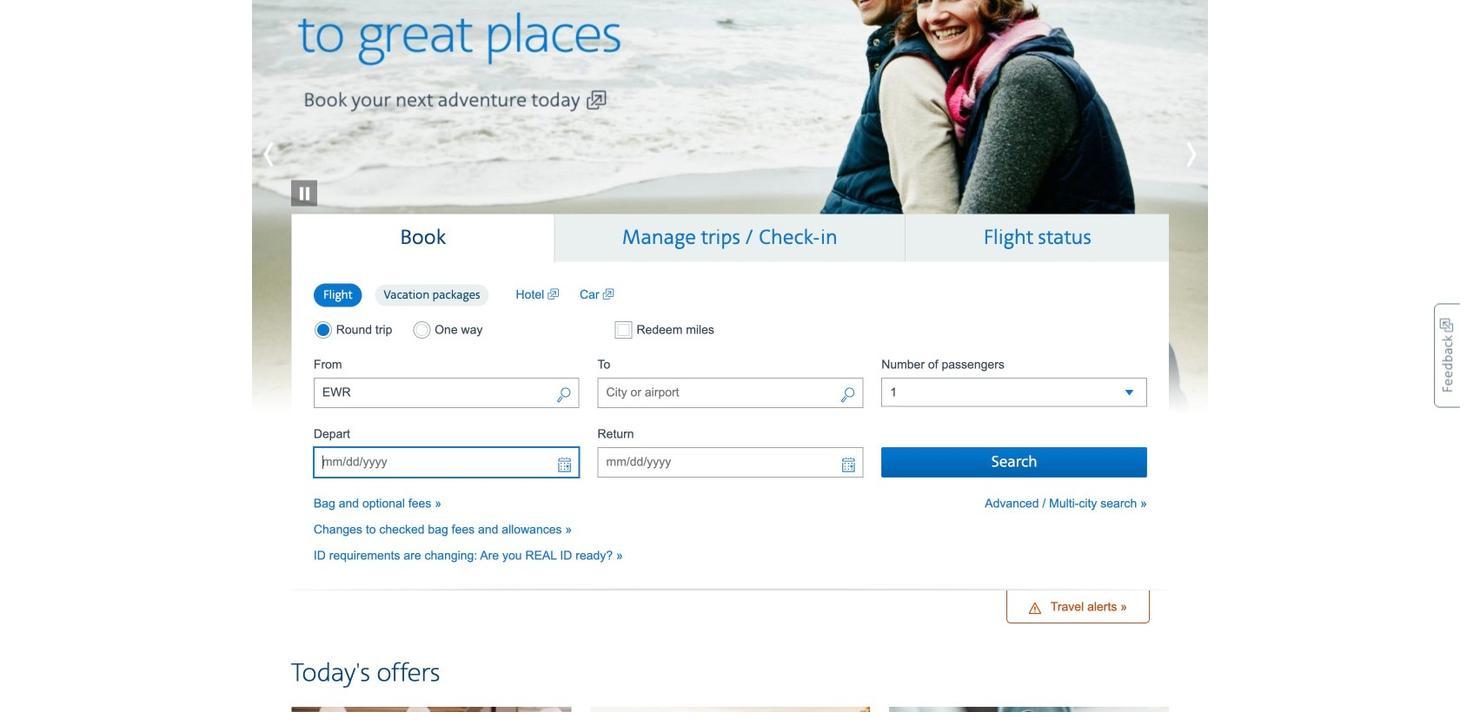 Task type: locate. For each thing, give the bounding box(es) containing it.
1 vertical spatial option group
[[314, 322, 580, 339]]

0 horizontal spatial search image
[[556, 386, 572, 407]]

tab list
[[292, 214, 1169, 263]]

None submit
[[882, 448, 1148, 478]]

pause slideshow image
[[291, 154, 317, 207]]

option group
[[314, 283, 499, 309], [314, 322, 580, 339]]

search image
[[556, 386, 572, 407], [840, 386, 856, 407]]

newpage image
[[548, 287, 559, 304]]

City or airport text field
[[314, 378, 580, 409], [598, 378, 864, 409]]

3 tab from the left
[[906, 214, 1169, 262]]

tab
[[292, 214, 555, 263], [555, 214, 906, 262], [906, 214, 1169, 262]]

mm/dd/yyyy text field
[[314, 448, 580, 478], [598, 448, 864, 478]]

1 horizontal spatial mm/dd/yyyy text field
[[598, 448, 864, 478]]

newpage image
[[603, 287, 614, 304]]

0 horizontal spatial mm/dd/yyyy text field
[[314, 448, 580, 478]]

1 search image from the left
[[556, 386, 572, 407]]

1 horizontal spatial search image
[[840, 386, 856, 407]]

search image for second city or airport text box from the right
[[556, 386, 572, 407]]

leave feedback, opens external site in new window image
[[1435, 304, 1461, 408]]

previous slide image
[[252, 133, 330, 176]]

2 city or airport text field from the left
[[598, 378, 864, 409]]

2 search image from the left
[[840, 386, 856, 407]]

1 city or airport text field from the left
[[314, 378, 580, 409]]

1 horizontal spatial city or airport text field
[[598, 378, 864, 409]]

0 horizontal spatial city or airport text field
[[314, 378, 580, 409]]

0 vertical spatial option group
[[314, 283, 499, 309]]



Task type: describe. For each thing, give the bounding box(es) containing it.
1 mm/dd/yyyy text field from the left
[[314, 448, 580, 478]]

low fares to great places. book your next adventure today. opens another site in a new window that may not meet accessibility guidelines. image
[[252, 0, 1209, 414]]

2 tab from the left
[[555, 214, 906, 262]]

2 mm/dd/yyyy text field from the left
[[598, 448, 864, 478]]

1 option group from the top
[[314, 283, 499, 309]]

search image for second city or airport text box from the left
[[840, 386, 856, 407]]

1 tab from the left
[[292, 214, 555, 263]]

2 option group from the top
[[314, 322, 580, 339]]

next slide image
[[1130, 133, 1209, 176]]



Task type: vqa. For each thing, say whether or not it's contained in the screenshot.
on
no



